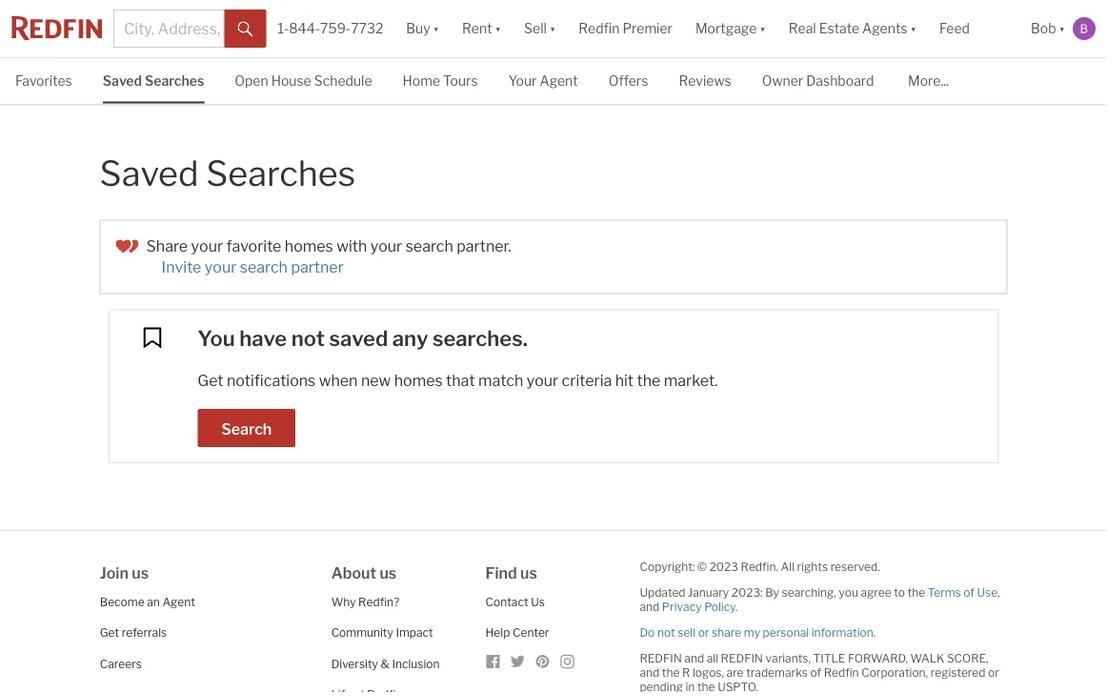 Task type: describe. For each thing, give the bounding box(es) containing it.
offers
[[609, 73, 649, 89]]

1 vertical spatial saved searches
[[100, 152, 356, 194]]

favorites
[[15, 73, 72, 89]]

logos,
[[693, 666, 725, 679]]

your agent link
[[509, 58, 578, 102]]

in
[[686, 680, 695, 693]]

are
[[727, 666, 744, 679]]

community
[[331, 626, 394, 640]]

searches inside 'link'
[[145, 73, 204, 89]]

1 horizontal spatial homes
[[394, 371, 443, 389]]

your right the match
[[527, 371, 559, 389]]

you have not saved any searches.
[[198, 326, 528, 351]]

home
[[403, 73, 441, 89]]

why redfin?
[[331, 595, 400, 609]]

agents
[[863, 20, 908, 37]]

saved searches link
[[103, 58, 204, 102]]

market.
[[664, 371, 718, 389]]

0 vertical spatial saved searches
[[103, 73, 204, 89]]

by
[[766, 585, 780, 599]]

feed
[[940, 20, 971, 37]]

759-
[[320, 20, 351, 37]]

rent ▾
[[463, 20, 502, 37]]

terms of use link
[[928, 585, 998, 599]]

why
[[331, 595, 356, 609]]

redfin?
[[359, 595, 400, 609]]

with
[[337, 237, 367, 256]]

2023:
[[732, 585, 763, 599]]

,
[[998, 585, 1001, 599]]

the right to
[[908, 585, 926, 599]]

searches.
[[433, 326, 528, 351]]

uspto.
[[718, 680, 759, 693]]

sell
[[524, 20, 547, 37]]

dashboard
[[807, 73, 875, 89]]

sell ▾
[[524, 20, 556, 37]]

1-844-759-7732 link
[[278, 20, 384, 37]]

do
[[640, 625, 655, 639]]

2 redfin from the left
[[721, 651, 764, 665]]

bob ▾
[[1032, 20, 1066, 37]]

partner
[[291, 258, 344, 277]]

home tours
[[403, 73, 478, 89]]

help center button
[[486, 626, 550, 640]]

mortgage ▾
[[696, 20, 766, 37]]

0 vertical spatial .
[[736, 600, 738, 614]]

to
[[895, 585, 906, 599]]

open house schedule link
[[235, 58, 372, 102]]

your right with
[[371, 237, 403, 256]]

contact us button
[[486, 595, 545, 609]]

rent ▾ button
[[463, 0, 502, 57]]

1-844-759-7732
[[278, 20, 384, 37]]

▾ for rent ▾
[[495, 20, 502, 37]]

an
[[147, 595, 160, 609]]

help
[[486, 626, 510, 640]]

score,
[[948, 651, 989, 665]]

careers button
[[100, 657, 142, 671]]

7732
[[351, 20, 384, 37]]

mortgage ▾ button
[[696, 0, 766, 57]]

1 redfin from the left
[[640, 651, 682, 665]]

inclusion
[[392, 657, 440, 671]]

all
[[707, 651, 719, 665]]

us
[[531, 595, 545, 609]]

redfin facebook image
[[486, 654, 501, 669]]

redfin premier
[[579, 20, 673, 37]]

find
[[486, 563, 517, 582]]

2 vertical spatial and
[[640, 666, 660, 679]]

owner dashboard
[[762, 73, 875, 89]]

r
[[683, 666, 691, 679]]

us for about us
[[380, 563, 397, 582]]

house
[[271, 73, 312, 89]]

all
[[781, 560, 795, 574]]

the left "r"
[[662, 666, 680, 679]]

of inside redfin and all redfin variants, title forward, walk score, and the r logos, are trademarks of redfin corporation, registered or pending in the uspto.
[[811, 666, 822, 679]]

1 horizontal spatial agent
[[540, 73, 578, 89]]

▾ for sell ▾
[[550, 20, 556, 37]]

my
[[744, 625, 761, 639]]

have
[[240, 326, 287, 351]]

become an agent
[[100, 595, 195, 609]]

your agent
[[509, 73, 578, 89]]

open house schedule
[[235, 73, 372, 89]]

mortgage
[[696, 20, 757, 37]]

owner dashboard link
[[762, 58, 875, 102]]

diversity & inclusion
[[331, 657, 440, 671]]

estate
[[820, 20, 860, 37]]

get notifications when new homes that match your criteria hit the market.
[[198, 371, 718, 389]]

saved inside 'link'
[[103, 73, 142, 89]]

copyright:
[[640, 560, 696, 574]]

community impact button
[[331, 626, 434, 640]]

title
[[814, 651, 846, 665]]

contact us
[[486, 595, 545, 609]]

become an agent button
[[100, 595, 195, 609]]

pending
[[640, 680, 684, 693]]

privacy policy link
[[662, 600, 736, 614]]

and for redfin and all redfin variants, title forward, walk score, and the r logos, are trademarks of redfin corporation, registered or pending in the uspto.
[[685, 651, 705, 665]]

redfin inside redfin and all redfin variants, title forward, walk score, and the r logos, are trademarks of redfin corporation, registered or pending in the uspto.
[[824, 666, 860, 679]]



Task type: vqa. For each thing, say whether or not it's contained in the screenshot.
SAVED SEARCHES to the top
yes



Task type: locate. For each thing, give the bounding box(es) containing it.
of
[[964, 585, 975, 599], [811, 666, 822, 679]]

and down updated
[[640, 600, 660, 614]]

▾ for mortgage ▾
[[760, 20, 766, 37]]

saved searches up the favorite
[[100, 152, 356, 194]]

0 vertical spatial saved
[[103, 73, 142, 89]]

of left use
[[964, 585, 975, 599]]

your right invite
[[205, 258, 237, 277]]

terms
[[928, 585, 962, 599]]

redfin instagram image
[[560, 654, 575, 669]]

updated
[[640, 585, 686, 599]]

agent right the your
[[540, 73, 578, 89]]

0 horizontal spatial of
[[811, 666, 822, 679]]

use
[[978, 585, 998, 599]]

search
[[406, 237, 454, 256], [240, 258, 288, 277]]

search button
[[198, 409, 296, 447]]

about us
[[331, 563, 397, 582]]

personal
[[763, 625, 810, 639]]

searches down 'city, address, school, agent, zip' search field
[[145, 73, 204, 89]]

forward,
[[848, 651, 909, 665]]

or right the sell
[[699, 625, 710, 639]]

. up forward,
[[874, 625, 877, 639]]

registered
[[931, 666, 986, 679]]

redfin twitter image
[[511, 654, 526, 669]]

get for get referrals
[[100, 626, 119, 640]]

1 vertical spatial redfin
[[824, 666, 860, 679]]

share
[[146, 237, 188, 256]]

2 horizontal spatial us
[[521, 563, 538, 582]]

more...
[[909, 73, 950, 89]]

mortgage ▾ button
[[684, 0, 778, 57]]

corporation,
[[862, 666, 929, 679]]

▾ right sell
[[550, 20, 556, 37]]

variants,
[[766, 651, 811, 665]]

buy ▾ button
[[395, 0, 451, 57]]

copyright: © 2023 redfin. all rights reserved.
[[640, 560, 881, 574]]

or down score,
[[989, 666, 1000, 679]]

homes left that
[[394, 371, 443, 389]]

agent
[[540, 73, 578, 89], [162, 595, 195, 609]]

the down the logos,
[[698, 680, 716, 693]]

policy
[[705, 600, 736, 614]]

homes up partner on the top
[[285, 237, 333, 256]]

and
[[640, 600, 660, 614], [685, 651, 705, 665], [640, 666, 660, 679]]

favorites link
[[15, 58, 72, 102]]

1 horizontal spatial us
[[380, 563, 397, 582]]

0 horizontal spatial not
[[292, 326, 325, 351]]

bob
[[1032, 20, 1057, 37]]

buy
[[406, 20, 431, 37]]

your
[[191, 237, 223, 256], [371, 237, 403, 256], [205, 258, 237, 277], [527, 371, 559, 389]]

redfin pinterest image
[[535, 654, 551, 669]]

0 vertical spatial agent
[[540, 73, 578, 89]]

▾ for buy ▾
[[433, 20, 440, 37]]

and up "r"
[[685, 651, 705, 665]]

▾ right mortgage
[[760, 20, 766, 37]]

redfin left "premier"
[[579, 20, 620, 37]]

not right 'do'
[[658, 625, 676, 639]]

user photo image
[[1074, 17, 1096, 40]]

sell ▾ button
[[513, 0, 568, 57]]

1 horizontal spatial searches
[[206, 152, 356, 194]]

0 horizontal spatial us
[[132, 563, 149, 582]]

search
[[221, 420, 272, 438]]

redfin.
[[741, 560, 779, 574]]

us for find us
[[521, 563, 538, 582]]

0 vertical spatial or
[[699, 625, 710, 639]]

buy ▾
[[406, 20, 440, 37]]

1 vertical spatial and
[[685, 651, 705, 665]]

searches up the favorite
[[206, 152, 356, 194]]

844-
[[289, 20, 320, 37]]

rights
[[798, 560, 829, 574]]

▾ right bob
[[1060, 20, 1066, 37]]

not right have
[[292, 326, 325, 351]]

, and
[[640, 585, 1001, 614]]

1 horizontal spatial redfin
[[824, 666, 860, 679]]

when
[[319, 371, 358, 389]]

get for get notifications when new homes that match your criteria hit the market.
[[198, 371, 224, 389]]

1-
[[278, 20, 289, 37]]

share your favorite homes with your search partner. invite your search partner
[[146, 237, 512, 277]]

0 horizontal spatial get
[[100, 626, 119, 640]]

that
[[446, 371, 475, 389]]

get down you
[[198, 371, 224, 389]]

1 us from the left
[[132, 563, 149, 582]]

us up redfin? at the bottom left
[[380, 563, 397, 582]]

your up invite
[[191, 237, 223, 256]]

any
[[393, 326, 428, 351]]

1 vertical spatial search
[[240, 258, 288, 277]]

real estate agents ▾
[[789, 20, 917, 37]]

1 vertical spatial of
[[811, 666, 822, 679]]

redfin premier button
[[568, 0, 684, 57]]

privacy policy .
[[662, 600, 738, 614]]

1 vertical spatial searches
[[206, 152, 356, 194]]

impact
[[396, 626, 434, 640]]

information
[[812, 625, 874, 639]]

or
[[699, 625, 710, 639], [989, 666, 1000, 679]]

careers
[[100, 657, 142, 671]]

us
[[132, 563, 149, 582], [380, 563, 397, 582], [521, 563, 538, 582]]

saved searches down 'city, address, school, agent, zip' search field
[[103, 73, 204, 89]]

1 vertical spatial get
[[100, 626, 119, 640]]

0 vertical spatial homes
[[285, 237, 333, 256]]

1 vertical spatial or
[[989, 666, 1000, 679]]

tours
[[443, 73, 478, 89]]

or inside redfin and all redfin variants, title forward, walk score, and the r logos, are trademarks of redfin corporation, registered or pending in the uspto.
[[989, 666, 1000, 679]]

feed button
[[929, 0, 1020, 57]]

1 vertical spatial .
[[874, 625, 877, 639]]

0 horizontal spatial .
[[736, 600, 738, 614]]

5 ▾ from the left
[[911, 20, 917, 37]]

saved up share
[[100, 152, 199, 194]]

partner.
[[457, 237, 512, 256]]

offers link
[[609, 58, 649, 102]]

home tours link
[[403, 58, 478, 102]]

notifications
[[227, 371, 316, 389]]

0 vertical spatial search
[[406, 237, 454, 256]]

▾ right agents
[[911, 20, 917, 37]]

schedule
[[314, 73, 372, 89]]

do not sell or share my personal information .
[[640, 625, 877, 639]]

1 horizontal spatial redfin
[[721, 651, 764, 665]]

0 horizontal spatial searches
[[145, 73, 204, 89]]

search left the partner.
[[406, 237, 454, 256]]

2 us from the left
[[380, 563, 397, 582]]

City, Address, School, Agent, ZIP search field
[[113, 10, 224, 48]]

0 vertical spatial not
[[292, 326, 325, 351]]

sell ▾ button
[[524, 0, 556, 57]]

1 horizontal spatial search
[[406, 237, 454, 256]]

of down title in the right of the page
[[811, 666, 822, 679]]

3 ▾ from the left
[[550, 20, 556, 37]]

agent right an
[[162, 595, 195, 609]]

hit
[[616, 371, 634, 389]]

reserved.
[[831, 560, 881, 574]]

find us
[[486, 563, 538, 582]]

homes inside share your favorite homes with your search partner. invite your search partner
[[285, 237, 333, 256]]

0 horizontal spatial search
[[240, 258, 288, 277]]

owner
[[762, 73, 804, 89]]

share
[[712, 625, 742, 639]]

▾ right the rent
[[495, 20, 502, 37]]

▾ right buy at the top of page
[[433, 20, 440, 37]]

redfin up pending
[[640, 651, 682, 665]]

why redfin? button
[[331, 595, 400, 609]]

1 vertical spatial saved
[[100, 152, 199, 194]]

get
[[198, 371, 224, 389], [100, 626, 119, 640]]

invite your search partner link
[[162, 258, 344, 277]]

0 horizontal spatial redfin
[[579, 20, 620, 37]]

us right find
[[521, 563, 538, 582]]

premier
[[623, 20, 673, 37]]

2023
[[710, 560, 739, 574]]

4 ▾ from the left
[[760, 20, 766, 37]]

. down the 2023:
[[736, 600, 738, 614]]

search down the favorite
[[240, 258, 288, 277]]

1 horizontal spatial get
[[198, 371, 224, 389]]

0 horizontal spatial agent
[[162, 595, 195, 609]]

1 horizontal spatial not
[[658, 625, 676, 639]]

redfin and all redfin variants, title forward, walk score, and the r logos, are trademarks of redfin corporation, registered or pending in the uspto.
[[640, 651, 1000, 693]]

0 vertical spatial redfin
[[579, 20, 620, 37]]

us right join
[[132, 563, 149, 582]]

0 horizontal spatial or
[[699, 625, 710, 639]]

reviews link
[[679, 58, 732, 102]]

updated january 2023: by searching, you agree to the terms of use
[[640, 585, 998, 599]]

1 horizontal spatial of
[[964, 585, 975, 599]]

and for , and
[[640, 600, 660, 614]]

redfin inside button
[[579, 20, 620, 37]]

get referrals
[[100, 626, 167, 640]]

redfin up are
[[721, 651, 764, 665]]

center
[[513, 626, 550, 640]]

0 horizontal spatial redfin
[[640, 651, 682, 665]]

you
[[198, 326, 235, 351]]

your
[[509, 73, 537, 89]]

3 us from the left
[[521, 563, 538, 582]]

▾
[[433, 20, 440, 37], [495, 20, 502, 37], [550, 20, 556, 37], [760, 20, 766, 37], [911, 20, 917, 37], [1060, 20, 1066, 37]]

1 horizontal spatial .
[[874, 625, 877, 639]]

6 ▾ from the left
[[1060, 20, 1066, 37]]

1 ▾ from the left
[[433, 20, 440, 37]]

redfin down title in the right of the page
[[824, 666, 860, 679]]

and inside , and
[[640, 600, 660, 614]]

become
[[100, 595, 145, 609]]

homes
[[285, 237, 333, 256], [394, 371, 443, 389]]

get up careers button
[[100, 626, 119, 640]]

community impact
[[331, 626, 434, 640]]

privacy
[[662, 600, 702, 614]]

us for join us
[[132, 563, 149, 582]]

about
[[331, 563, 377, 582]]

0 vertical spatial searches
[[145, 73, 204, 89]]

and up pending
[[640, 666, 660, 679]]

0 vertical spatial of
[[964, 585, 975, 599]]

0 horizontal spatial homes
[[285, 237, 333, 256]]

2 ▾ from the left
[[495, 20, 502, 37]]

submit search image
[[238, 22, 253, 37]]

1 horizontal spatial or
[[989, 666, 1000, 679]]

saved down 'city, address, school, agent, zip' search field
[[103, 73, 142, 89]]

1 vertical spatial homes
[[394, 371, 443, 389]]

the right hit
[[637, 371, 661, 389]]

0 vertical spatial get
[[198, 371, 224, 389]]

saved
[[329, 326, 388, 351]]

▾ for bob ▾
[[1060, 20, 1066, 37]]

1 vertical spatial agent
[[162, 595, 195, 609]]

agree
[[861, 585, 892, 599]]

0 vertical spatial and
[[640, 600, 660, 614]]

1 vertical spatial not
[[658, 625, 676, 639]]



